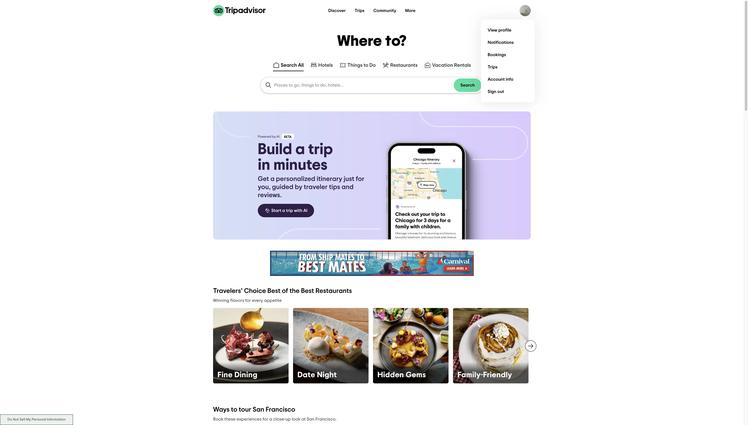 Task type: locate. For each thing, give the bounding box(es) containing it.
1 horizontal spatial by
[[295, 184, 303, 191]]

with
[[294, 209, 303, 213]]

and
[[342, 184, 354, 191]]

do left not at the left bottom of page
[[7, 419, 12, 422]]

family-friendly link
[[453, 309, 529, 384]]

0 vertical spatial do
[[370, 63, 376, 68]]

0 horizontal spatial trips
[[355, 8, 365, 13]]

0 vertical spatial restaurants
[[391, 63, 418, 68]]

0 horizontal spatial by
[[272, 135, 276, 139]]

dining
[[235, 372, 258, 380]]

search image
[[265, 82, 272, 89]]

1 vertical spatial trips
[[488, 65, 498, 69]]

ai right with
[[304, 209, 308, 213]]

bookings
[[488, 52, 506, 57]]

1 vertical spatial by
[[295, 184, 303, 191]]

0 horizontal spatial for
[[245, 299, 251, 303]]

do right "things"
[[370, 63, 376, 68]]

0 horizontal spatial search
[[281, 63, 297, 68]]

for left every
[[245, 299, 251, 303]]

0 vertical spatial search
[[281, 63, 297, 68]]

a left close-
[[269, 418, 272, 422]]

1 horizontal spatial restaurants
[[391, 63, 418, 68]]

search for search all
[[281, 63, 297, 68]]

do not sell my personal information
[[7, 419, 66, 422]]

by inside build a trip in minutes get a personalized itinerary just for you, guided by traveler tips and reviews.
[[295, 184, 303, 191]]

to?
[[386, 34, 407, 49]]

1 vertical spatial do
[[7, 419, 12, 422]]

my
[[26, 419, 31, 422]]

a right start on the left of page
[[282, 209, 285, 213]]

0 vertical spatial by
[[272, 135, 276, 139]]

date night
[[298, 372, 337, 380]]

0 horizontal spatial san
[[253, 407, 264, 414]]

by
[[272, 135, 276, 139], [295, 184, 303, 191]]

account info link
[[486, 73, 531, 86]]

for left close-
[[263, 418, 269, 422]]

vacation
[[432, 63, 453, 68]]

advertisement region
[[270, 251, 474, 276]]

previous image
[[210, 343, 217, 350]]

search inside button
[[281, 63, 297, 68]]

1 vertical spatial for
[[245, 299, 251, 303]]

personal
[[32, 419, 46, 422]]

0 vertical spatial san
[[253, 407, 264, 414]]

in
[[258, 158, 270, 173]]

1 best from the left
[[268, 288, 281, 295]]

0 vertical spatial for
[[356, 176, 365, 183]]

do
[[370, 63, 376, 68], [7, 419, 12, 422]]

up
[[286, 418, 291, 422]]

trips inside menu
[[488, 65, 498, 69]]

trips for trips link
[[488, 65, 498, 69]]

experiences
[[237, 418, 262, 422]]

to inside 'link'
[[364, 63, 369, 68]]

1 horizontal spatial ai
[[304, 209, 308, 213]]

trips inside button
[[355, 8, 365, 13]]

at
[[301, 418, 306, 422]]

profile
[[499, 28, 512, 32]]

start a trip with ai button
[[258, 204, 314, 218]]

1 horizontal spatial san
[[307, 418, 315, 422]]

menu containing view profile
[[481, 20, 535, 102]]

sign out
[[488, 89, 504, 94]]

to right "things"
[[364, 63, 369, 68]]

to up these
[[231, 407, 237, 414]]

vacation rentals link
[[425, 62, 471, 69]]

1 horizontal spatial trips
[[488, 65, 498, 69]]

2 vertical spatial for
[[263, 418, 269, 422]]

0 horizontal spatial restaurants
[[316, 288, 352, 295]]

sign out link
[[486, 86, 531, 98]]

best right the the
[[301, 288, 314, 295]]

vacation rentals
[[432, 63, 471, 68]]

to
[[364, 63, 369, 68], [231, 407, 237, 414]]

1 vertical spatial to
[[231, 407, 237, 414]]

tips
[[329, 184, 340, 191]]

best up "appetite"
[[268, 288, 281, 295]]

search left all
[[281, 63, 297, 68]]

view profile link
[[486, 24, 531, 36]]

1 vertical spatial restaurants
[[316, 288, 352, 295]]

1 horizontal spatial trip
[[308, 142, 333, 158]]

build a trip in minutes get a personalized itinerary just for you, guided by traveler tips and reviews.
[[258, 142, 365, 199]]

more
[[405, 8, 416, 13]]

0 horizontal spatial best
[[268, 288, 281, 295]]

search all button
[[272, 61, 305, 71]]

search inside button
[[461, 83, 475, 88]]

sell
[[20, 419, 25, 422]]

francisco
[[266, 407, 295, 414]]

restaurants
[[391, 63, 418, 68], [316, 288, 352, 295]]

of
[[282, 288, 288, 295]]

san
[[253, 407, 264, 414], [307, 418, 315, 422]]

traveler
[[304, 184, 328, 191]]

by right powered
[[272, 135, 276, 139]]

hotels button
[[310, 61, 334, 71]]

2 horizontal spatial for
[[356, 176, 365, 183]]

view profile
[[488, 28, 512, 32]]

where
[[337, 34, 382, 49]]

1 horizontal spatial to
[[364, 63, 369, 68]]

1 vertical spatial ai
[[304, 209, 308, 213]]

a right "get"
[[271, 176, 275, 183]]

discover
[[329, 8, 346, 13]]

trips right discover button
[[355, 8, 365, 13]]

san right at
[[307, 418, 315, 422]]

trip
[[308, 142, 333, 158], [286, 209, 293, 213]]

0 vertical spatial to
[[364, 63, 369, 68]]

a right build
[[296, 142, 305, 158]]

1 horizontal spatial for
[[263, 418, 269, 422]]

search button
[[454, 79, 482, 92]]

1 vertical spatial search
[[461, 83, 475, 88]]

things
[[348, 63, 363, 68]]

0 horizontal spatial trip
[[286, 209, 293, 213]]

beta
[[284, 135, 292, 139]]

fine dining
[[218, 372, 258, 380]]

0 vertical spatial trips
[[355, 8, 365, 13]]

date night link
[[293, 309, 369, 384]]

0 vertical spatial trip
[[308, 142, 333, 158]]

restaurants link
[[383, 62, 418, 69]]

minutes
[[274, 158, 328, 173]]

by down personalized
[[295, 184, 303, 191]]

tab list
[[0, 60, 744, 72]]

trip inside build a trip in minutes get a personalized itinerary just for you, guided by traveler tips and reviews.
[[308, 142, 333, 158]]

menu
[[481, 20, 535, 102]]

1 horizontal spatial do
[[370, 63, 376, 68]]

1 horizontal spatial search
[[461, 83, 475, 88]]

discover button
[[324, 5, 350, 16]]

1 vertical spatial trip
[[286, 209, 293, 213]]

for
[[356, 176, 365, 183], [245, 299, 251, 303], [263, 418, 269, 422]]

to for ways
[[231, 407, 237, 414]]

trips up account
[[488, 65, 498, 69]]

family-
[[458, 372, 483, 380]]

search down rentals
[[461, 83, 475, 88]]

trip inside button
[[286, 209, 293, 213]]

francisco.
[[316, 418, 337, 422]]

hotels link
[[311, 62, 333, 69]]

tripadvisor image
[[213, 5, 266, 16]]

for inside build a trip in minutes get a personalized itinerary just for you, guided by traveler tips and reviews.
[[356, 176, 365, 183]]

info
[[506, 77, 514, 82]]

ai
[[277, 135, 280, 139], [304, 209, 308, 213]]

san up experiences
[[253, 407, 264, 414]]

account info
[[488, 77, 514, 82]]

ai left beta
[[277, 135, 280, 139]]

trips link
[[486, 61, 531, 73]]

appetite
[[264, 299, 282, 303]]

search
[[281, 63, 297, 68], [461, 83, 475, 88]]

bookings link
[[486, 49, 531, 61]]

look
[[292, 418, 301, 422]]

winning
[[213, 299, 230, 303]]

a
[[296, 142, 305, 158], [271, 176, 275, 183], [282, 209, 285, 213], [269, 418, 272, 422]]

0 horizontal spatial do
[[7, 419, 12, 422]]

0 horizontal spatial to
[[231, 407, 237, 414]]

restaurants inside button
[[391, 63, 418, 68]]

0 vertical spatial ai
[[277, 135, 280, 139]]

1 horizontal spatial best
[[301, 288, 314, 295]]

Search search field
[[261, 78, 484, 93], [274, 83, 454, 88]]

for right the just
[[356, 176, 365, 183]]



Task type: describe. For each thing, give the bounding box(es) containing it.
choice
[[244, 288, 266, 295]]

next image
[[528, 343, 534, 350]]

hotels
[[319, 63, 333, 68]]

information
[[47, 419, 66, 422]]

powered
[[258, 135, 271, 139]]

community button
[[369, 5, 401, 16]]

out
[[498, 89, 504, 94]]

do inside 'button'
[[7, 419, 12, 422]]

the
[[290, 288, 300, 295]]

book these experiences for a close-up look at san francisco.
[[213, 418, 337, 422]]

tour
[[239, 407, 251, 414]]

1 vertical spatial san
[[307, 418, 315, 422]]

2 best from the left
[[301, 288, 314, 295]]

every
[[252, 299, 263, 303]]

just
[[344, 176, 355, 183]]

restaurants button
[[382, 61, 419, 71]]

these
[[224, 418, 236, 422]]

account
[[488, 77, 505, 82]]

0 horizontal spatial ai
[[277, 135, 280, 139]]

rentals
[[454, 63, 471, 68]]

notifications link
[[486, 36, 531, 49]]

reviews.
[[258, 192, 282, 199]]

gems
[[406, 372, 426, 380]]

start a trip with ai
[[271, 209, 308, 213]]

community
[[374, 8, 397, 13]]

start
[[271, 209, 282, 213]]

trip for ai
[[286, 209, 293, 213]]

things to do link
[[340, 62, 376, 69]]

hidden gems link
[[373, 309, 449, 384]]

a inside button
[[282, 209, 285, 213]]

ways
[[213, 407, 230, 414]]

close-
[[273, 418, 286, 422]]

search for search
[[461, 83, 475, 88]]

search all
[[281, 63, 304, 68]]

not
[[13, 419, 19, 422]]

family-friendly
[[458, 372, 513, 380]]

search search field containing search
[[261, 78, 484, 93]]

notifications
[[488, 40, 514, 45]]

flavors
[[230, 299, 244, 303]]

hidden
[[378, 372, 404, 380]]

personalized
[[276, 176, 315, 183]]

tab list containing search all
[[0, 60, 744, 72]]

hidden gems
[[378, 372, 426, 380]]

trips for trips button
[[355, 8, 365, 13]]

ways to tour san francisco
[[213, 407, 295, 414]]

vacation rentals button
[[423, 61, 472, 71]]

trips button
[[350, 5, 369, 16]]

do inside 'link'
[[370, 63, 376, 68]]

get
[[258, 176, 269, 183]]

book
[[213, 418, 224, 422]]

ai inside button
[[304, 209, 308, 213]]

guided
[[272, 184, 294, 191]]

trip for minutes
[[308, 142, 333, 158]]

you,
[[258, 184, 271, 191]]

more button
[[401, 5, 420, 16]]

fine dining link
[[213, 309, 289, 384]]

view
[[488, 28, 498, 32]]

friendly
[[483, 372, 513, 380]]

sign
[[488, 89, 497, 94]]

fine
[[218, 372, 233, 380]]

night
[[317, 372, 337, 380]]

profile picture image
[[520, 5, 531, 16]]

do not sell my personal information button
[[0, 415, 73, 426]]

date
[[298, 372, 315, 380]]

all
[[298, 63, 304, 68]]

itinerary
[[317, 176, 342, 183]]

things to do button
[[339, 61, 377, 71]]

winning flavors for every appetite
[[213, 299, 282, 303]]

to for things
[[364, 63, 369, 68]]

travelers' choice best of the best restaurants
[[213, 288, 352, 295]]

powered by ai
[[258, 135, 280, 139]]

where to?
[[337, 34, 407, 49]]



Task type: vqa. For each thing, say whether or not it's contained in the screenshot.
View profile on the right of page
yes



